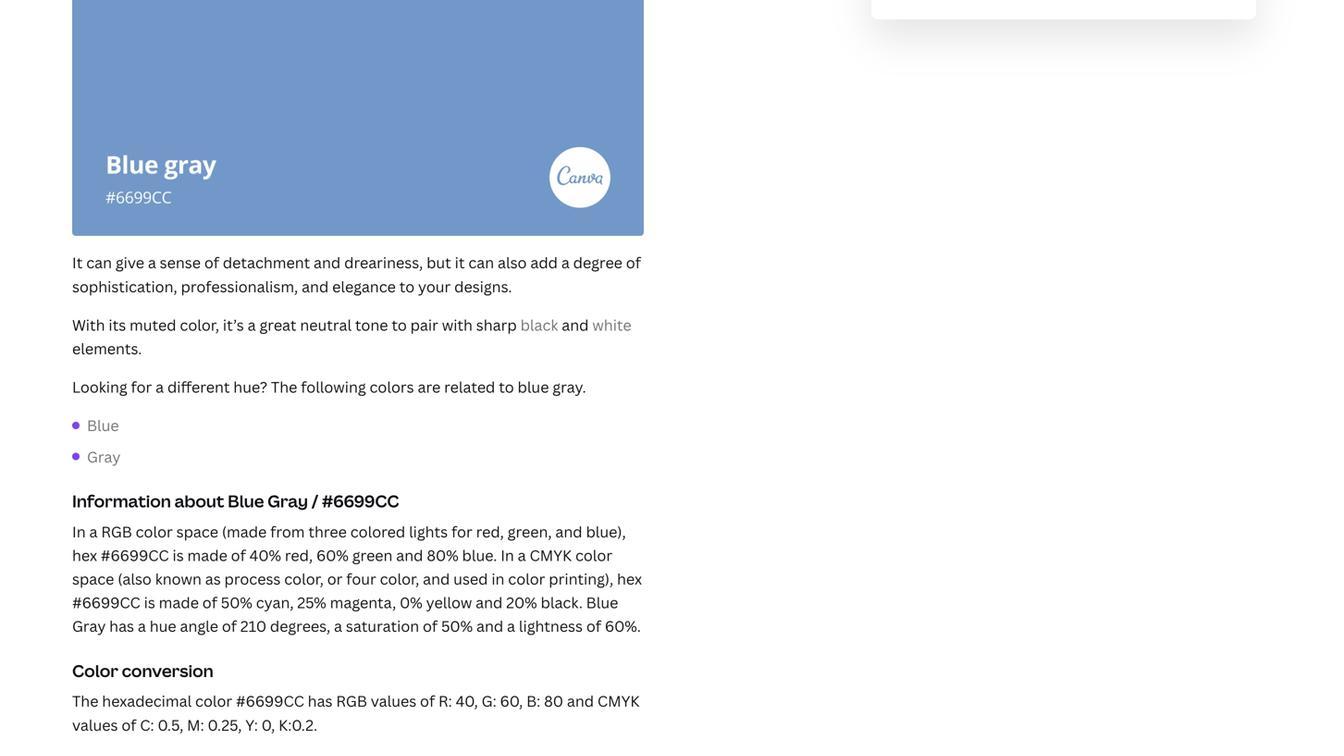 Task type: describe. For each thing, give the bounding box(es) containing it.
color up 20%
[[508, 569, 546, 589]]

designs.
[[455, 277, 512, 297]]

different
[[168, 377, 230, 397]]

its
[[109, 315, 126, 335]]

0 horizontal spatial red,
[[285, 546, 313, 565]]

#6699cc down (also
[[72, 593, 140, 613]]

2 horizontal spatial color,
[[380, 569, 420, 589]]

0 vertical spatial values
[[371, 692, 417, 712]]

elements.
[[72, 339, 142, 359]]

or
[[327, 569, 343, 589]]

magenta,
[[330, 593, 396, 613]]

a down magenta,
[[334, 617, 342, 637]]

80
[[544, 692, 564, 712]]

gray.
[[553, 377, 587, 397]]

yellow
[[426, 593, 472, 613]]

#6699cc inside color conversion the hexadecimal color #6699cc has rgb values of r: 40, g: 60, b: 80 and cmyk values of c: 0.5, m: 0.25, y: 0, k:0.2.
[[236, 692, 304, 712]]

1 can from the left
[[86, 253, 112, 273]]

lights
[[409, 522, 448, 542]]

blue gray image
[[72, 0, 644, 236]]

1 vertical spatial made
[[159, 593, 199, 613]]

detachment
[[223, 253, 310, 273]]

0,
[[262, 715, 275, 735]]

40,
[[456, 692, 478, 712]]

degrees,
[[270, 617, 331, 637]]

pair
[[411, 315, 439, 335]]

four
[[346, 569, 377, 589]]

tone
[[355, 315, 388, 335]]

and inside with its muted color, it's a great neutral tone to pair with sharp black and white elements.
[[562, 315, 589, 335]]

2 can from the left
[[469, 253, 494, 273]]

colored
[[351, 522, 406, 542]]

1 horizontal spatial color,
[[284, 569, 324, 589]]

in
[[492, 569, 505, 589]]

black link
[[521, 315, 559, 335]]

from
[[270, 522, 305, 542]]

green,
[[508, 522, 552, 542]]

#6699cc up colored
[[322, 490, 399, 513]]

a down 20%
[[507, 617, 516, 637]]

for inside information about blue gray / #6699cc in a rgb color space (made from three colored lights for red, green, and blue), hex #6699cc is made of 40% red, 60% green and 80% blue. in a cmyk color space (also known as process color, or four color, and used in color printing), hex #6699cc is made of 50% cyan, 25% magenta, 0% yellow and 20% black. blue gray has a hue angle of 210 degrees, a saturation of 50% and a lightness of 60%.
[[452, 522, 473, 542]]

colors
[[370, 377, 414, 397]]

has inside color conversion the hexadecimal color #6699cc has rgb values of r: 40, g: 60, b: 80 and cmyk values of c: 0.5, m: 0.25, y: 0, k:0.2.
[[308, 692, 333, 712]]

it
[[72, 253, 83, 273]]

looking for a different hue? the following colors are related to blue gray.
[[72, 377, 587, 397]]

0 vertical spatial in
[[72, 522, 86, 542]]

white
[[593, 315, 632, 335]]

color, inside with its muted color, it's a great neutral tone to pair with sharp black and white elements.
[[180, 315, 219, 335]]

has inside information about blue gray / #6699cc in a rgb color space (made from three colored lights for red, green, and blue), hex #6699cc is made of 40% red, 60% green and 80% blue. in a cmyk color space (also known as process color, or four color, and used in color printing), hex #6699cc is made of 50% cyan, 25% magenta, 0% yellow and 20% black. blue gray has a hue angle of 210 degrees, a saturation of 50% and a lightness of 60%.
[[109, 617, 134, 637]]

to inside with its muted color, it's a great neutral tone to pair with sharp black and white elements.
[[392, 315, 407, 335]]

dreariness,
[[344, 253, 423, 273]]

(made
[[222, 522, 267, 542]]

sharp
[[477, 315, 517, 335]]

looking
[[72, 377, 127, 397]]

related
[[444, 377, 496, 397]]

following
[[301, 377, 366, 397]]

color
[[72, 660, 118, 682]]

conversion
[[122, 660, 214, 682]]

black
[[521, 315, 559, 335]]

1 vertical spatial 50%
[[442, 617, 473, 637]]

0%
[[400, 593, 423, 613]]

0 vertical spatial gray
[[87, 447, 121, 467]]

0 vertical spatial blue
[[87, 416, 119, 436]]

hue?
[[234, 377, 268, 397]]

c:
[[140, 715, 154, 735]]

/
[[312, 490, 319, 513]]

0 horizontal spatial 50%
[[221, 593, 253, 613]]

gray link
[[87, 447, 121, 467]]

process
[[225, 569, 281, 589]]

blue
[[518, 377, 549, 397]]

green
[[352, 546, 393, 565]]

used
[[454, 569, 488, 589]]

r:
[[439, 692, 452, 712]]

25%
[[298, 593, 327, 613]]

three
[[309, 522, 347, 542]]

cyan,
[[256, 593, 294, 613]]

muted
[[130, 315, 176, 335]]

k:0.2.
[[279, 715, 318, 735]]

give
[[116, 253, 144, 273]]

80%
[[427, 546, 459, 565]]

as
[[205, 569, 221, 589]]

degree
[[574, 253, 623, 273]]

of right degree
[[626, 253, 641, 273]]

of right sense
[[204, 253, 219, 273]]

2 vertical spatial blue
[[587, 593, 619, 613]]

professionalism,
[[181, 277, 298, 297]]

and inside color conversion the hexadecimal color #6699cc has rgb values of r: 40, g: 60, b: 80 and cmyk values of c: 0.5, m: 0.25, y: 0, k:0.2.
[[567, 692, 594, 712]]

hue
[[150, 617, 176, 637]]

a left hue
[[138, 617, 146, 637]]

cmyk inside information about blue gray / #6699cc in a rgb color space (made from three colored lights for red, green, and blue), hex #6699cc is made of 40% red, 60% green and 80% blue. in a cmyk color space (also known as process color, or four color, and used in color printing), hex #6699cc is made of 50% cyan, 25% magenta, 0% yellow and 20% black. blue gray has a hue angle of 210 degrees, a saturation of 50% and a lightness of 60%.
[[530, 546, 572, 565]]

1 horizontal spatial the
[[271, 377, 297, 397]]

0.5,
[[158, 715, 184, 735]]

printing),
[[549, 569, 614, 589]]

a down information
[[89, 522, 98, 542]]

saturation
[[346, 617, 419, 637]]

color down blue), at left bottom
[[576, 546, 613, 565]]

1 vertical spatial gray
[[268, 490, 308, 513]]

#6699cc up (also
[[101, 546, 169, 565]]

black.
[[541, 593, 583, 613]]

about
[[175, 490, 224, 513]]

the inside color conversion the hexadecimal color #6699cc has rgb values of r: 40, g: 60, b: 80 and cmyk values of c: 0.5, m: 0.25, y: 0, k:0.2.
[[72, 692, 99, 712]]

0 horizontal spatial values
[[72, 715, 118, 735]]

1 horizontal spatial is
[[173, 546, 184, 565]]



Task type: vqa. For each thing, say whether or not it's contained in the screenshot.
Are
yes



Task type: locate. For each thing, give the bounding box(es) containing it.
1 horizontal spatial cmyk
[[598, 692, 640, 712]]

are
[[418, 377, 441, 397]]

1 vertical spatial red,
[[285, 546, 313, 565]]

a right add
[[562, 253, 570, 273]]

white link
[[593, 315, 632, 335]]

0 vertical spatial red,
[[476, 522, 504, 542]]

2 horizontal spatial blue
[[587, 593, 619, 613]]

50%
[[221, 593, 253, 613], [442, 617, 473, 637]]

blue
[[87, 416, 119, 436], [228, 490, 264, 513], [587, 593, 619, 613]]

hex down information
[[72, 546, 97, 565]]

blue up the gray link
[[87, 416, 119, 436]]

gray up color
[[72, 617, 106, 637]]

color down information
[[136, 522, 173, 542]]

m:
[[187, 715, 204, 735]]

a down green,
[[518, 546, 526, 565]]

gray left /
[[268, 490, 308, 513]]

1 horizontal spatial red,
[[476, 522, 504, 542]]

0 horizontal spatial the
[[72, 692, 99, 712]]

1 horizontal spatial 50%
[[442, 617, 473, 637]]

the down color
[[72, 692, 99, 712]]

0 vertical spatial has
[[109, 617, 134, 637]]

is
[[173, 546, 184, 565], [144, 593, 155, 613]]

to inside it can give a sense of detachment and dreariness, but it can also add a degree of sophistication, professionalism, and elegance to your designs.
[[400, 277, 415, 297]]

1 vertical spatial for
[[452, 522, 473, 542]]

1 vertical spatial rgb
[[336, 692, 367, 712]]

rgb inside color conversion the hexadecimal color #6699cc has rgb values of r: 40, g: 60, b: 80 and cmyk values of c: 0.5, m: 0.25, y: 0, k:0.2.
[[336, 692, 367, 712]]

0 vertical spatial hex
[[72, 546, 97, 565]]

1 vertical spatial hex
[[617, 569, 642, 589]]

60,
[[500, 692, 523, 712]]

0 horizontal spatial color,
[[180, 315, 219, 335]]

values left r:
[[371, 692, 417, 712]]

1 horizontal spatial can
[[469, 253, 494, 273]]

1 vertical spatial is
[[144, 593, 155, 613]]

with
[[442, 315, 473, 335]]

rgb down information
[[101, 522, 132, 542]]

a left different
[[156, 377, 164, 397]]

0 vertical spatial to
[[400, 277, 415, 297]]

1 vertical spatial in
[[501, 546, 514, 565]]

40%
[[250, 546, 281, 565]]

in down information
[[72, 522, 86, 542]]

rgb inside information about blue gray / #6699cc in a rgb color space (made from three colored lights for red, green, and blue), hex #6699cc is made of 40% red, 60% green and 80% blue. in a cmyk color space (also known as process color, or four color, and used in color printing), hex #6699cc is made of 50% cyan, 25% magenta, 0% yellow and 20% black. blue gray has a hue angle of 210 degrees, a saturation of 50% and a lightness of 60%.
[[101, 522, 132, 542]]

also
[[498, 253, 527, 273]]

in up in
[[501, 546, 514, 565]]

50% down yellow
[[442, 617, 473, 637]]

0 horizontal spatial can
[[86, 253, 112, 273]]

blue up 60%.
[[587, 593, 619, 613]]

known
[[155, 569, 202, 589]]

gray down blue link
[[87, 447, 121, 467]]

is up known
[[173, 546, 184, 565]]

and
[[314, 253, 341, 273], [302, 277, 329, 297], [562, 315, 589, 335], [556, 522, 583, 542], [396, 546, 423, 565], [423, 569, 450, 589], [476, 593, 503, 613], [477, 617, 504, 637], [567, 692, 594, 712]]

0 horizontal spatial space
[[72, 569, 114, 589]]

cmyk down green,
[[530, 546, 572, 565]]

red, down from
[[285, 546, 313, 565]]

sense
[[160, 253, 201, 273]]

is up hue
[[144, 593, 155, 613]]

the
[[271, 377, 297, 397], [72, 692, 99, 712]]

made up as
[[187, 546, 228, 565]]

color
[[136, 522, 173, 542], [576, 546, 613, 565], [508, 569, 546, 589], [195, 692, 233, 712]]

cmyk right 80
[[598, 692, 640, 712]]

it's
[[223, 315, 244, 335]]

1 horizontal spatial for
[[452, 522, 473, 542]]

neutral
[[300, 315, 352, 335]]

values left "c:"
[[72, 715, 118, 735]]

of left "c:"
[[122, 715, 136, 735]]

60%
[[317, 546, 349, 565]]

color,
[[180, 315, 219, 335], [284, 569, 324, 589], [380, 569, 420, 589]]

blue up (made
[[228, 490, 264, 513]]

1 vertical spatial blue
[[228, 490, 264, 513]]

2 vertical spatial to
[[499, 377, 514, 397]]

of down (made
[[231, 546, 246, 565]]

60%.
[[605, 617, 641, 637]]

space down about
[[176, 522, 218, 542]]

great
[[260, 315, 297, 335]]

made down known
[[159, 593, 199, 613]]

with its muted color, it's a great neutral tone to pair with sharp black and white elements.
[[72, 315, 632, 359]]

it can give a sense of detachment and dreariness, but it can also add a degree of sophistication, professionalism, and elegance to your designs.
[[72, 253, 641, 297]]

1 horizontal spatial hex
[[617, 569, 642, 589]]

1 horizontal spatial blue
[[228, 490, 264, 513]]

210
[[241, 617, 267, 637]]

1 vertical spatial space
[[72, 569, 114, 589]]

for right 'looking'
[[131, 377, 152, 397]]

space
[[176, 522, 218, 542], [72, 569, 114, 589]]

0.25,
[[208, 715, 242, 735]]

1 horizontal spatial has
[[308, 692, 333, 712]]

0 vertical spatial rgb
[[101, 522, 132, 542]]

color, up 0%
[[380, 569, 420, 589]]

0 vertical spatial made
[[187, 546, 228, 565]]

for up blue.
[[452, 522, 473, 542]]

to
[[400, 277, 415, 297], [392, 315, 407, 335], [499, 377, 514, 397]]

can
[[86, 253, 112, 273], [469, 253, 494, 273]]

of down as
[[203, 593, 217, 613]]

rgb
[[101, 522, 132, 542], [336, 692, 367, 712]]

y:
[[246, 715, 258, 735]]

0 vertical spatial space
[[176, 522, 218, 542]]

it
[[455, 253, 465, 273]]

a inside with its muted color, it's a great neutral tone to pair with sharp black and white elements.
[[248, 315, 256, 335]]

of left r:
[[420, 692, 435, 712]]

0 horizontal spatial in
[[72, 522, 86, 542]]

0 horizontal spatial blue
[[87, 416, 119, 436]]

elegance
[[332, 277, 396, 297]]

to left your
[[400, 277, 415, 297]]

of left 60%.
[[587, 617, 602, 637]]

a
[[148, 253, 156, 273], [562, 253, 570, 273], [248, 315, 256, 335], [156, 377, 164, 397], [89, 522, 98, 542], [518, 546, 526, 565], [138, 617, 146, 637], [334, 617, 342, 637], [507, 617, 516, 637]]

0 vertical spatial is
[[173, 546, 184, 565]]

20%
[[507, 593, 538, 613]]

#6699cc up "0,"
[[236, 692, 304, 712]]

rgb down saturation
[[336, 692, 367, 712]]

0 vertical spatial 50%
[[221, 593, 253, 613]]

(also
[[118, 569, 152, 589]]

1 horizontal spatial in
[[501, 546, 514, 565]]

g:
[[482, 692, 497, 712]]

lightness
[[519, 617, 583, 637]]

made
[[187, 546, 228, 565], [159, 593, 199, 613]]

hexadecimal
[[102, 692, 192, 712]]

0 vertical spatial the
[[271, 377, 297, 397]]

a right it's
[[248, 315, 256, 335]]

to left pair
[[392, 315, 407, 335]]

color, up the 25%
[[284, 569, 324, 589]]

b:
[[527, 692, 541, 712]]

blue),
[[586, 522, 626, 542]]

0 vertical spatial for
[[131, 377, 152, 397]]

1 horizontal spatial values
[[371, 692, 417, 712]]

0 horizontal spatial cmyk
[[530, 546, 572, 565]]

#6699cc
[[322, 490, 399, 513], [101, 546, 169, 565], [72, 593, 140, 613], [236, 692, 304, 712]]

1 vertical spatial the
[[72, 692, 99, 712]]

values
[[371, 692, 417, 712], [72, 715, 118, 735]]

0 vertical spatial cmyk
[[530, 546, 572, 565]]

color inside color conversion the hexadecimal color #6699cc has rgb values of r: 40, g: 60, b: 80 and cmyk values of c: 0.5, m: 0.25, y: 0, k:0.2.
[[195, 692, 233, 712]]

blue.
[[462, 546, 497, 565]]

space left (also
[[72, 569, 114, 589]]

color, left it's
[[180, 315, 219, 335]]

your
[[418, 277, 451, 297]]

1 vertical spatial cmyk
[[598, 692, 640, 712]]

color up the '0.25,'
[[195, 692, 233, 712]]

1 horizontal spatial rgb
[[336, 692, 367, 712]]

hex up 60%.
[[617, 569, 642, 589]]

the right hue?
[[271, 377, 297, 397]]

but
[[427, 253, 452, 273]]

in
[[72, 522, 86, 542], [501, 546, 514, 565]]

0 horizontal spatial has
[[109, 617, 134, 637]]

0 horizontal spatial is
[[144, 593, 155, 613]]

can right it at the top left of page
[[86, 253, 112, 273]]

0 horizontal spatial hex
[[72, 546, 97, 565]]

color conversion the hexadecimal color #6699cc has rgb values of r: 40, g: 60, b: 80 and cmyk values of c: 0.5, m: 0.25, y: 0, k:0.2.
[[72, 660, 640, 735]]

1 vertical spatial values
[[72, 715, 118, 735]]

information about blue gray / #6699cc in a rgb color space (made from three colored lights for red, green, and blue), hex #6699cc is made of 40% red, 60% green and 80% blue. in a cmyk color space (also known as process color, or four color, and used in color printing), hex #6699cc is made of 50% cyan, 25% magenta, 0% yellow and 20% black. blue gray has a hue angle of 210 degrees, a saturation of 50% and a lightness of 60%.
[[72, 490, 642, 637]]

50% down process at the left of page
[[221, 593, 253, 613]]

with
[[72, 315, 105, 335]]

1 vertical spatial to
[[392, 315, 407, 335]]

0 horizontal spatial for
[[131, 377, 152, 397]]

cmyk inside color conversion the hexadecimal color #6699cc has rgb values of r: 40, g: 60, b: 80 and cmyk values of c: 0.5, m: 0.25, y: 0, k:0.2.
[[598, 692, 640, 712]]

add
[[531, 253, 558, 273]]

has up k:0.2.
[[308, 692, 333, 712]]

1 horizontal spatial space
[[176, 522, 218, 542]]

a right give
[[148, 253, 156, 273]]

1 vertical spatial has
[[308, 692, 333, 712]]

sophistication,
[[72, 277, 177, 297]]

has left hue
[[109, 617, 134, 637]]

of left 210
[[222, 617, 237, 637]]

of down yellow
[[423, 617, 438, 637]]

blue link
[[87, 416, 119, 436]]

of
[[204, 253, 219, 273], [626, 253, 641, 273], [231, 546, 246, 565], [203, 593, 217, 613], [222, 617, 237, 637], [423, 617, 438, 637], [587, 617, 602, 637], [420, 692, 435, 712], [122, 715, 136, 735]]

hex
[[72, 546, 97, 565], [617, 569, 642, 589]]

can right it on the top left
[[469, 253, 494, 273]]

to left blue
[[499, 377, 514, 397]]

information
[[72, 490, 171, 513]]

cmyk
[[530, 546, 572, 565], [598, 692, 640, 712]]

2 vertical spatial gray
[[72, 617, 106, 637]]

red, up blue.
[[476, 522, 504, 542]]

red,
[[476, 522, 504, 542], [285, 546, 313, 565]]

has
[[109, 617, 134, 637], [308, 692, 333, 712]]

0 horizontal spatial rgb
[[101, 522, 132, 542]]

angle
[[180, 617, 218, 637]]



